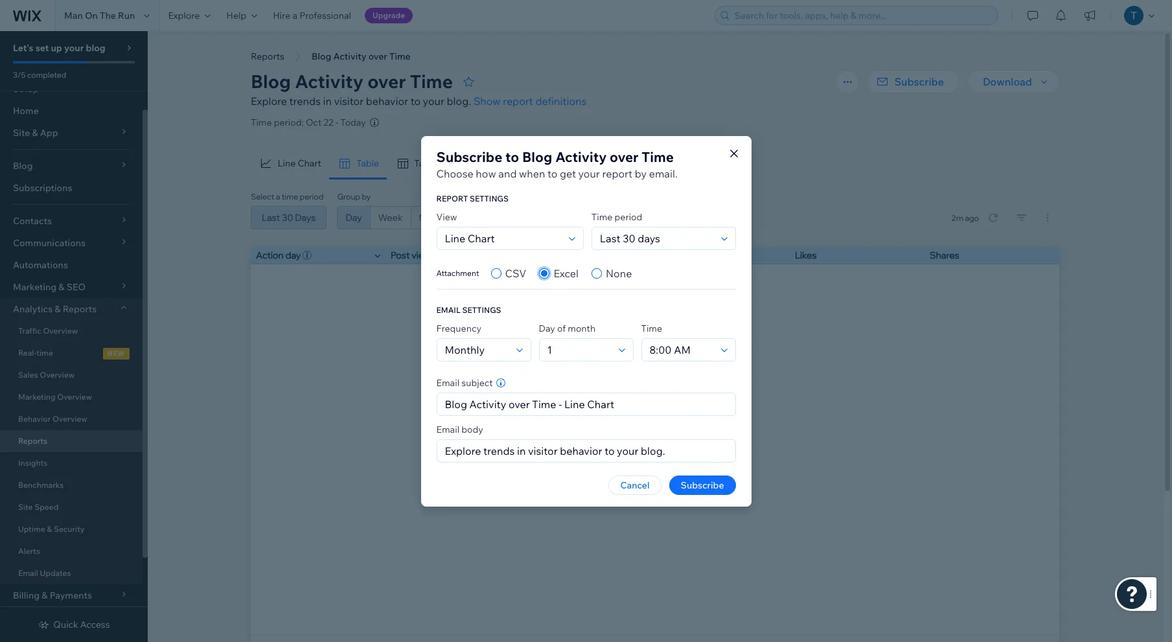 Task type: locate. For each thing, give the bounding box(es) containing it.
table up report on the left of the page
[[415, 157, 437, 169]]

upgrade
[[373, 10, 405, 20]]

your right up
[[64, 42, 84, 54]]

0 vertical spatial explore
[[168, 10, 200, 21]]

over up 'behavior'
[[368, 70, 406, 93]]

activity up visitor
[[333, 51, 367, 62]]

your right get
[[578, 167, 600, 180]]

0 horizontal spatial reports
[[18, 436, 47, 446]]

new up choose
[[445, 160, 460, 167]]

alerts link
[[0, 540, 143, 563]]

over inside button
[[369, 51, 387, 62]]

reports
[[251, 51, 284, 62], [63, 303, 97, 315], [18, 436, 47, 446]]

3/5
[[13, 70, 26, 80]]

overview down analytics & reports
[[43, 326, 78, 336]]

setup
[[13, 83, 39, 95]]

new inside tab list
[[445, 160, 460, 167]]

Email subject field
[[441, 393, 731, 415]]

1 vertical spatial &
[[47, 524, 52, 534]]

how
[[476, 167, 496, 180]]

over up by
[[610, 148, 639, 165]]

1 vertical spatial reports
[[63, 303, 97, 315]]

2 table from the left
[[415, 157, 437, 169]]

1 horizontal spatial subscribe
[[681, 479, 724, 491]]

blog down reports button
[[251, 70, 291, 93]]

2 horizontal spatial your
[[578, 167, 600, 180]]

today
[[340, 117, 366, 128]]

2 horizontal spatial blog
[[522, 148, 552, 165]]

1 horizontal spatial reports
[[63, 303, 97, 315]]

email subject
[[436, 377, 493, 389]]

and
[[499, 167, 517, 180]]

your inside "subscribe to blog activity over time choose how and when to get your report by email."
[[578, 167, 600, 180]]

reports up insights at the bottom of the page
[[18, 436, 47, 446]]

completed
[[27, 70, 66, 80]]

time left 'period:'
[[251, 117, 272, 128]]

0 vertical spatial blog
[[312, 51, 331, 62]]

overview for sales overview
[[40, 370, 75, 380]]

analytics & reports
[[13, 303, 97, 315]]

time down upgrade button
[[389, 51, 411, 62]]

email body
[[436, 424, 483, 435]]

1 vertical spatial blog
[[251, 70, 291, 93]]

-
[[335, 117, 338, 128]]

0 vertical spatial activity
[[333, 51, 367, 62]]

overview inside 'link'
[[40, 370, 75, 380]]

& inside dropdown button
[[55, 303, 61, 315]]

activity inside button
[[333, 51, 367, 62]]

marketing
[[18, 392, 55, 402]]

1 horizontal spatial report
[[602, 167, 633, 180]]

option group
[[491, 265, 632, 281]]

2 vertical spatial reports
[[18, 436, 47, 446]]

setup link
[[0, 78, 143, 100]]

hire a professional link
[[265, 0, 359, 31]]

1 horizontal spatial &
[[55, 303, 61, 315]]

0 vertical spatial your
[[64, 42, 84, 54]]

definitions
[[536, 95, 587, 108]]

explore for explore
[[168, 10, 200, 21]]

1 vertical spatial email
[[436, 424, 460, 435]]

email updates
[[18, 568, 71, 578]]

time left period
[[592, 211, 613, 223]]

blog up "when" on the top of the page
[[522, 148, 552, 165]]

time inside "subscribe to blog activity over time choose how and when to get your report by email."
[[642, 148, 674, 165]]

settings down how
[[470, 193, 509, 203]]

new
[[445, 160, 460, 167], [108, 349, 125, 358]]

1 horizontal spatial explore
[[251, 95, 287, 108]]

0 vertical spatial new
[[445, 160, 460, 167]]

over down upgrade button
[[369, 51, 387, 62]]

0 horizontal spatial explore
[[168, 10, 200, 21]]

run
[[118, 10, 135, 21]]

reports link
[[0, 430, 143, 452]]

blog inside button
[[312, 51, 331, 62]]

man
[[64, 10, 83, 21]]

report left by
[[602, 167, 633, 180]]

settings for view
[[470, 193, 509, 203]]

0 vertical spatial subscribe
[[895, 75, 944, 88]]

3/5 completed
[[13, 70, 66, 80]]

2 horizontal spatial to
[[548, 167, 558, 180]]

new up sales overview 'link'
[[108, 349, 125, 358]]

0 vertical spatial over
[[369, 51, 387, 62]]

1 horizontal spatial blog
[[312, 51, 331, 62]]

overview down marketing overview "link"
[[52, 414, 87, 424]]

1 vertical spatial explore
[[251, 95, 287, 108]]

email down alerts at bottom
[[18, 568, 38, 578]]

table inside table 'button'
[[357, 157, 380, 169]]

1 horizontal spatial new
[[445, 160, 460, 167]]

overview down sales overview 'link'
[[57, 392, 92, 402]]

activity up get
[[555, 148, 607, 165]]

time up time 'field'
[[641, 322, 662, 334]]

your left blog.
[[423, 95, 445, 108]]

time inside button
[[389, 51, 411, 62]]

show report definitions button
[[474, 93, 587, 109]]

period:
[[274, 117, 304, 128]]

0 horizontal spatial to
[[411, 95, 421, 108]]

alerts
[[18, 546, 40, 556]]

activity up in at the top
[[295, 70, 364, 93]]

time
[[36, 348, 53, 358]]

option group containing csv
[[491, 265, 632, 281]]

tab list containing line chart
[[251, 148, 658, 180]]

reports up the traffic overview "link"
[[63, 303, 97, 315]]

show
[[474, 95, 501, 108]]

settings up frequency at the left of the page
[[462, 305, 501, 315]]

report inside "subscribe to blog activity over time choose how and when to get your report by email."
[[602, 167, 633, 180]]

2 vertical spatial email
[[18, 568, 38, 578]]

month
[[568, 322, 596, 334]]

behavior overview link
[[0, 408, 143, 430]]

1 vertical spatial settings
[[462, 305, 501, 315]]

get
[[560, 167, 576, 180]]

to
[[411, 95, 421, 108], [506, 148, 519, 165], [548, 167, 558, 180]]

line chart
[[278, 157, 322, 169]]

&
[[55, 303, 61, 315], [47, 524, 52, 534]]

1 vertical spatial your
[[423, 95, 445, 108]]

settings for frequency
[[462, 305, 501, 315]]

0 vertical spatial to
[[411, 95, 421, 108]]

0 horizontal spatial subscribe button
[[669, 475, 736, 495]]

time up explore trends in visitor behavior to your blog. show report definitions
[[410, 70, 453, 93]]

overview for behavior overview
[[52, 414, 87, 424]]

activity
[[333, 51, 367, 62], [295, 70, 364, 93], [555, 148, 607, 165]]

let's
[[13, 42, 33, 54]]

report right show
[[503, 95, 533, 108]]

1 table from the left
[[357, 157, 380, 169]]

2 horizontal spatial reports
[[251, 51, 284, 62]]

hire a professional
[[273, 10, 351, 21]]

0 vertical spatial subscribe button
[[867, 70, 960, 93]]

1 vertical spatial new
[[108, 349, 125, 358]]

& up traffic overview
[[55, 303, 61, 315]]

1 vertical spatial over
[[368, 70, 406, 93]]

2 vertical spatial over
[[610, 148, 639, 165]]

2 vertical spatial subscribe
[[681, 479, 724, 491]]

2 vertical spatial activity
[[555, 148, 607, 165]]

trends
[[289, 95, 321, 108]]

explore left help
[[168, 10, 200, 21]]

1 vertical spatial subscribe button
[[669, 475, 736, 495]]

blog down the professional on the left top of the page
[[312, 51, 331, 62]]

on
[[85, 10, 98, 21]]

0 vertical spatial &
[[55, 303, 61, 315]]

0 vertical spatial settings
[[470, 193, 509, 203]]

1 horizontal spatial table
[[415, 157, 437, 169]]

email
[[436, 377, 460, 389], [436, 424, 460, 435], [18, 568, 38, 578]]

choose
[[436, 167, 474, 180]]

uptime
[[18, 524, 45, 534]]

blog.
[[447, 95, 471, 108]]

reports button
[[244, 47, 291, 66]]

2 vertical spatial to
[[548, 167, 558, 180]]

up
[[51, 42, 62, 54]]

tab list
[[251, 148, 658, 180]]

to right 'behavior'
[[411, 95, 421, 108]]

to left get
[[548, 167, 558, 180]]

time
[[389, 51, 411, 62], [410, 70, 453, 93], [251, 117, 272, 128], [642, 148, 674, 165], [592, 211, 613, 223], [641, 322, 662, 334]]

& for analytics
[[55, 303, 61, 315]]

day
[[539, 322, 555, 334]]

0 horizontal spatial &
[[47, 524, 52, 534]]

over
[[369, 51, 387, 62], [368, 70, 406, 93], [610, 148, 639, 165]]

0 horizontal spatial report
[[503, 95, 533, 108]]

behavior overview
[[18, 414, 87, 424]]

your inside the sidebar element
[[64, 42, 84, 54]]

table down today
[[357, 157, 380, 169]]

explore up 'period:'
[[251, 95, 287, 108]]

2 horizontal spatial subscribe
[[895, 75, 944, 88]]

blog
[[312, 51, 331, 62], [251, 70, 291, 93], [522, 148, 552, 165]]

over inside "subscribe to blog activity over time choose how and when to get your report by email."
[[610, 148, 639, 165]]

time up the email. on the top of page
[[642, 148, 674, 165]]

to up 'and'
[[506, 148, 519, 165]]

0 horizontal spatial your
[[64, 42, 84, 54]]

1 vertical spatial subscribe
[[436, 148, 503, 165]]

0 vertical spatial blog activity over time
[[312, 51, 411, 62]]

1 vertical spatial report
[[602, 167, 633, 180]]

email inside the sidebar element
[[18, 568, 38, 578]]

1 vertical spatial to
[[506, 148, 519, 165]]

blog activity over time inside button
[[312, 51, 411, 62]]

0 vertical spatial email
[[436, 377, 460, 389]]

reports inside button
[[251, 51, 284, 62]]

2 vertical spatial blog
[[522, 148, 552, 165]]

subscribe
[[895, 75, 944, 88], [436, 148, 503, 165], [681, 479, 724, 491]]

overview up marketing overview
[[40, 370, 75, 380]]

overview for marketing overview
[[57, 392, 92, 402]]

& right uptime
[[47, 524, 52, 534]]

the
[[100, 10, 116, 21]]

0 horizontal spatial table
[[357, 157, 380, 169]]

1 horizontal spatial to
[[506, 148, 519, 165]]

blog activity over time
[[312, 51, 411, 62], [251, 70, 453, 93]]

automations
[[13, 259, 68, 271]]

table
[[357, 157, 380, 169], [415, 157, 437, 169]]

reports down hire
[[251, 51, 284, 62]]

security
[[54, 524, 85, 534]]

0 horizontal spatial new
[[108, 349, 125, 358]]

2 vertical spatial your
[[578, 167, 600, 180]]

email left subject
[[436, 377, 460, 389]]

settings
[[470, 193, 509, 203], [462, 305, 501, 315]]

0 horizontal spatial blog
[[251, 70, 291, 93]]

sidebar element
[[0, 31, 148, 642]]

email left body on the bottom
[[436, 424, 460, 435]]

0 horizontal spatial subscribe
[[436, 148, 503, 165]]

0 vertical spatial reports
[[251, 51, 284, 62]]



Task type: vqa. For each thing, say whether or not it's contained in the screenshot.
Conversion
no



Task type: describe. For each thing, give the bounding box(es) containing it.
subscriptions
[[13, 182, 72, 194]]

csv
[[505, 267, 527, 280]]

& for uptime
[[47, 524, 52, 534]]

reports for reports button
[[251, 51, 284, 62]]

professional
[[300, 10, 351, 21]]

site
[[18, 502, 33, 512]]

in
[[323, 95, 332, 108]]

insights
[[18, 458, 47, 468]]

uptime & security link
[[0, 518, 143, 540]]

man on the run
[[64, 10, 135, 21]]

quick
[[53, 619, 78, 631]]

Email body field
[[441, 440, 731, 462]]

time period
[[592, 211, 642, 223]]

benchmarks
[[18, 480, 64, 490]]

email for email subject
[[436, 377, 460, 389]]

quick access
[[53, 619, 110, 631]]

reports for reports link
[[18, 436, 47, 446]]

subscribe to blog activity over time choose how and when to get your report by email.
[[436, 148, 678, 180]]

traffic overview link
[[0, 320, 143, 342]]

cancel button
[[609, 475, 661, 495]]

1 horizontal spatial your
[[423, 95, 445, 108]]

reports inside dropdown button
[[63, 303, 97, 315]]

Time period field
[[596, 227, 717, 249]]

22
[[324, 117, 333, 128]]

sales overview link
[[0, 364, 143, 386]]

marketing overview link
[[0, 386, 143, 408]]

email
[[436, 305, 461, 315]]

line
[[278, 157, 296, 169]]

1 vertical spatial blog activity over time
[[251, 70, 453, 93]]

body
[[462, 424, 483, 435]]

set
[[35, 42, 49, 54]]

attachment
[[436, 268, 479, 278]]

1 horizontal spatial subscribe button
[[867, 70, 960, 93]]

excel
[[554, 267, 579, 280]]

traffic overview
[[18, 326, 78, 336]]

activity inside "subscribe to blog activity over time choose how and when to get your report by email."
[[555, 148, 607, 165]]

automations link
[[0, 254, 143, 276]]

line chart button
[[251, 148, 330, 180]]

new inside the sidebar element
[[108, 349, 125, 358]]

uptime & security
[[18, 524, 85, 534]]

oct
[[306, 117, 322, 128]]

behavior
[[18, 414, 51, 424]]

site speed
[[18, 502, 58, 512]]

email settings
[[436, 305, 501, 315]]

subscriptions link
[[0, 177, 143, 199]]

by
[[635, 167, 647, 180]]

overview for traffic overview
[[43, 326, 78, 336]]

behavior
[[366, 95, 408, 108]]

let's set up your blog
[[13, 42, 106, 54]]

report
[[436, 193, 468, 203]]

sales
[[18, 370, 38, 380]]

of
[[557, 322, 566, 334]]

email for email updates
[[18, 568, 38, 578]]

subject
[[462, 377, 493, 389]]

period
[[615, 211, 642, 223]]

cancel
[[620, 479, 650, 491]]

help button
[[219, 0, 265, 31]]

real-
[[18, 348, 37, 358]]

speed
[[34, 502, 58, 512]]

insights link
[[0, 452, 143, 474]]

traffic
[[18, 326, 41, 336]]

visitor
[[334, 95, 364, 108]]

blog activity over time button
[[305, 47, 417, 66]]

a
[[293, 10, 297, 21]]

blog inside "subscribe to blog activity over time choose how and when to get your report by email."
[[522, 148, 552, 165]]

quick access button
[[38, 619, 110, 631]]

when
[[519, 167, 545, 180]]

chart
[[298, 157, 322, 169]]

view
[[436, 211, 457, 223]]

real-time
[[18, 348, 53, 358]]

hire
[[273, 10, 291, 21]]

Frequency field
[[441, 339, 512, 361]]

home
[[13, 105, 39, 117]]

Day of month field
[[543, 339, 615, 361]]

site speed link
[[0, 496, 143, 518]]

explore for explore trends in visitor behavior to your blog. show report definitions
[[251, 95, 287, 108]]

analytics
[[13, 303, 53, 315]]

sales overview
[[18, 370, 75, 380]]

day of month
[[539, 322, 596, 334]]

time period: oct 22 - today
[[251, 117, 366, 128]]

analytics & reports button
[[0, 298, 143, 320]]

blog
[[86, 42, 106, 54]]

email for email body
[[436, 424, 460, 435]]

benchmarks link
[[0, 474, 143, 496]]

frequency
[[436, 322, 481, 334]]

Search for tools, apps, help & more... field
[[731, 6, 994, 25]]

View field
[[441, 227, 565, 249]]

email.
[[649, 167, 678, 180]]

marketing overview
[[18, 392, 92, 402]]

0 vertical spatial report
[[503, 95, 533, 108]]

access
[[80, 619, 110, 631]]

subscribe inside "subscribe to blog activity over time choose how and when to get your report by email."
[[436, 148, 503, 165]]

updates
[[40, 568, 71, 578]]

home link
[[0, 100, 143, 122]]

1 vertical spatial activity
[[295, 70, 364, 93]]

Time field
[[646, 339, 717, 361]]

upgrade button
[[365, 8, 413, 23]]

explore trends in visitor behavior to your blog. show report definitions
[[251, 95, 587, 108]]

email updates link
[[0, 563, 143, 585]]



